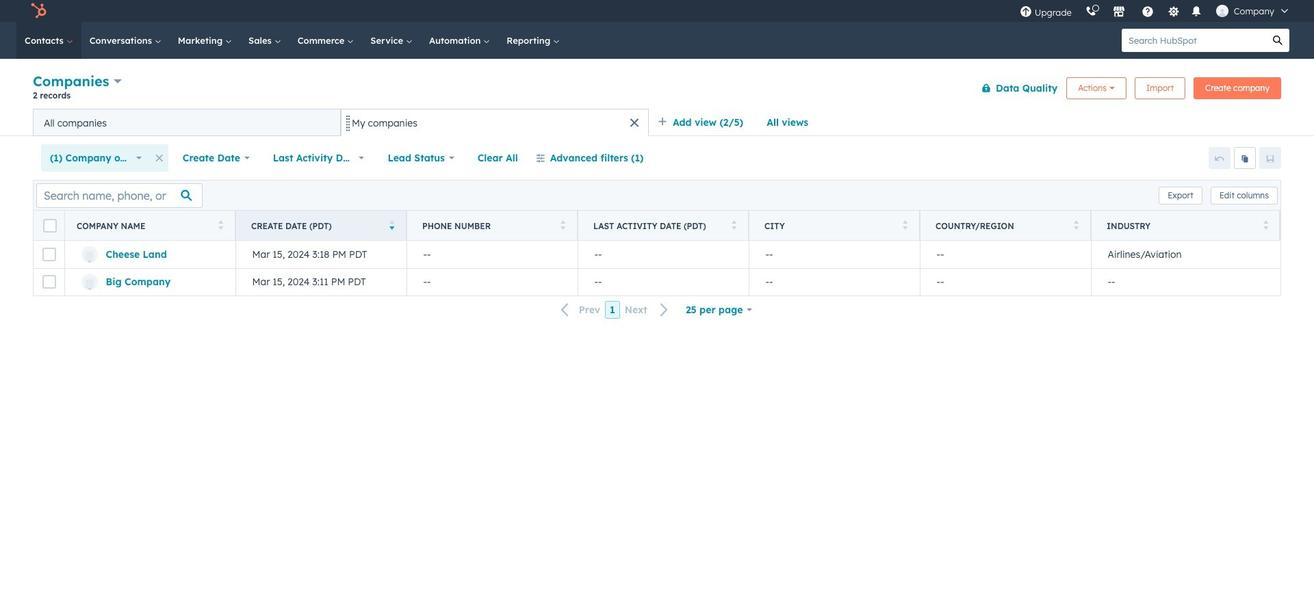 Task type: describe. For each thing, give the bounding box(es) containing it.
press to sort. image for 4th press to sort. element from right
[[732, 220, 737, 230]]

jacob simon image
[[1217, 5, 1229, 17]]

4 press to sort. image from the left
[[1074, 220, 1079, 230]]

6 press to sort. element from the left
[[1264, 220, 1269, 232]]

descending sort. press to sort ascending. image
[[389, 220, 394, 230]]

4 press to sort. element from the left
[[903, 220, 908, 232]]

3 press to sort. image from the left
[[903, 220, 908, 230]]



Task type: vqa. For each thing, say whether or not it's contained in the screenshot.
Set up the basics at the top of the page
no



Task type: locate. For each thing, give the bounding box(es) containing it.
Search HubSpot search field
[[1122, 29, 1267, 52]]

2 press to sort. image from the left
[[560, 220, 566, 230]]

0 horizontal spatial press to sort. image
[[732, 220, 737, 230]]

2 press to sort. image from the left
[[1264, 220, 1269, 230]]

press to sort. element
[[218, 220, 223, 232], [560, 220, 566, 232], [732, 220, 737, 232], [903, 220, 908, 232], [1074, 220, 1079, 232], [1264, 220, 1269, 232]]

2 press to sort. element from the left
[[560, 220, 566, 232]]

press to sort. image for 1st press to sort. element from right
[[1264, 220, 1269, 230]]

1 press to sort. image from the left
[[218, 220, 223, 230]]

pagination navigation
[[553, 301, 677, 319]]

marketplaces image
[[1113, 6, 1125, 18]]

3 press to sort. element from the left
[[732, 220, 737, 232]]

1 press to sort. image from the left
[[732, 220, 737, 230]]

press to sort. image
[[732, 220, 737, 230], [1264, 220, 1269, 230]]

menu
[[1013, 0, 1298, 22]]

1 horizontal spatial press to sort. image
[[1264, 220, 1269, 230]]

press to sort. image
[[218, 220, 223, 230], [560, 220, 566, 230], [903, 220, 908, 230], [1074, 220, 1079, 230]]

1 press to sort. element from the left
[[218, 220, 223, 232]]

descending sort. press to sort ascending. element
[[389, 220, 394, 232]]

Search name, phone, or domain search field
[[36, 183, 203, 208]]

banner
[[33, 70, 1282, 109]]

5 press to sort. element from the left
[[1074, 220, 1079, 232]]



